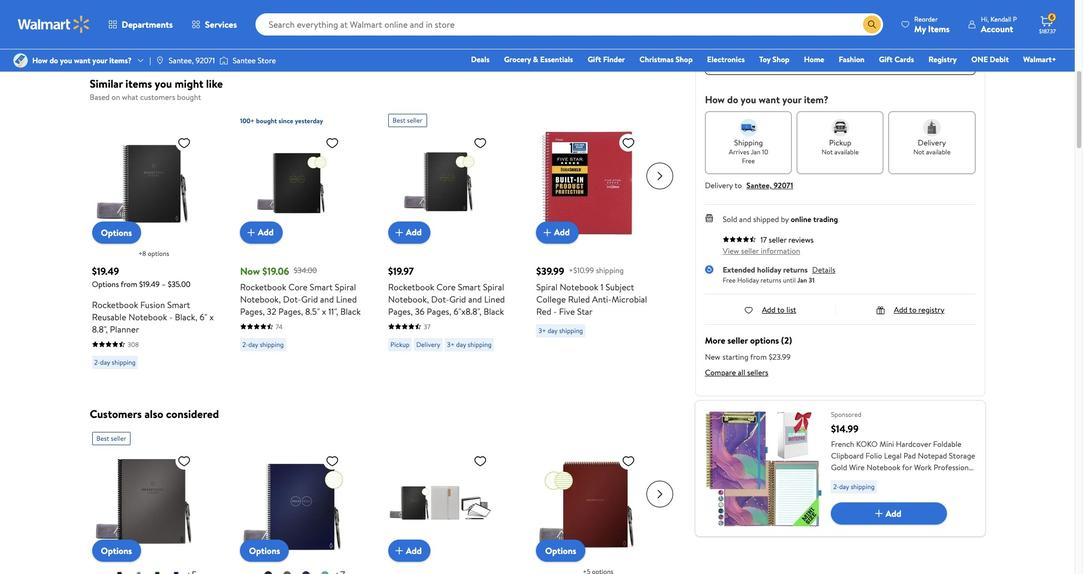 Task type: vqa. For each thing, say whether or not it's contained in the screenshot.
the left  image
yes



Task type: locate. For each thing, give the bounding box(es) containing it.
free down shipping
[[743, 156, 755, 166]]

0 vertical spatial best
[[393, 115, 406, 125]]

1 notebook, from the left
[[240, 293, 281, 305]]

1 horizontal spatial gift
[[880, 54, 893, 65]]

next slide for customers also considered list image
[[647, 481, 674, 508]]

do down electronics link at the right of page
[[728, 93, 739, 107]]

home inside home link
[[804, 54, 825, 65]]

pickup inside pickup not available
[[830, 137, 852, 148]]

santee, down 10
[[747, 180, 772, 191]]

1 horizontal spatial options
[[751, 335, 779, 347]]

notebook, inside now $19.06 $34.00 rocketbook core smart spiral notebook, dot-grid and lined pages, 32 pages, 8.5" x 11", black
[[240, 293, 281, 305]]

2 gift from the left
[[880, 54, 893, 65]]

reviews
[[789, 235, 814, 246]]

notebook down +$10.99
[[560, 281, 599, 293]]

notebook inside rocketbook fusion smart reusable notebook - black, 6" x 8.8", planner
[[128, 311, 167, 323]]

options right '+8'
[[148, 249, 169, 258]]

3+ down 6"x8.8", at the left
[[447, 340, 455, 349]]

gift cards
[[880, 54, 915, 65]]

x
[[322, 305, 326, 318], [210, 311, 214, 323]]

smart
[[310, 281, 333, 293], [458, 281, 481, 293], [167, 299, 190, 311]]

you for how do you want your items?
[[60, 55, 72, 66]]

purple
[[935, 486, 957, 497]]

add to list
[[762, 305, 797, 316]]

6"
[[200, 311, 208, 323]]

rocketbook inside rocketbook fusion smart reusable notebook - black, 6" x 8.8", planner
[[92, 299, 138, 311]]

customers
[[140, 92, 175, 103]]

1 vertical spatial jan
[[798, 275, 808, 285]]

your for items?
[[92, 55, 107, 66]]

2 core from the left
[[437, 281, 456, 293]]

seller for reviews
[[769, 235, 787, 246]]

anti-
[[592, 293, 612, 305]]

home down teacher
[[863, 486, 884, 497]]

free for shipping
[[743, 156, 755, 166]]

0 horizontal spatial rocketbook
[[92, 299, 138, 311]]

to left "save"
[[767, 14, 775, 25]]

you up 'intent image for shipping' at the right of page
[[741, 93, 757, 107]]

2 horizontal spatial spiral
[[537, 281, 558, 293]]

grid inside now $19.06 $34.00 rocketbook core smart spiral notebook, dot-grid and lined pages, 32 pages, 8.5" x 11", black
[[301, 293, 318, 305]]

1 horizontal spatial from
[[751, 352, 767, 363]]

1 vertical spatial best
[[96, 434, 109, 443]]

delivery down 37
[[416, 340, 441, 349]]

gold
[[831, 462, 848, 473], [959, 486, 975, 497]]

reorder my items
[[915, 14, 950, 35]]

1 horizontal spatial lined
[[484, 293, 505, 305]]

your left item? in the top of the page
[[783, 93, 802, 107]]

dot- right 36
[[431, 293, 450, 305]]

lined inside now $19.06 $34.00 rocketbook core smart spiral notebook, dot-grid and lined pages, 32 pages, 8.5" x 11", black
[[336, 293, 357, 305]]

rocketbook inside now $19.06 $34.00 rocketbook core smart spiral notebook, dot-grid and lined pages, 32 pages, 8.5" x 11", black
[[240, 281, 286, 293]]

0 horizontal spatial free
[[723, 275, 736, 285]]

2-
[[242, 340, 248, 349], [94, 358, 100, 367], [834, 482, 840, 492]]

core up 6"x8.8", at the left
[[437, 281, 456, 293]]

17 seller reviews
[[761, 235, 814, 246]]

notebook down legal at the bottom right of page
[[867, 462, 901, 473]]

you up customers
[[155, 76, 172, 91]]

returns left until
[[761, 275, 782, 285]]

1 vertical spatial delivery
[[705, 180, 733, 191]]

add to favorites list, "rocketbook flip smart reusable and sustainable smart spiral notepad - maroon - letter size eco-friendly notepad (8.5"" x 11"") - 32 dot-grid and lined pages - 1 pen and microfiber cloth included" image
[[622, 455, 635, 468]]

product group containing $19.97
[[388, 109, 512, 374]]

3+
[[539, 326, 546, 335], [447, 340, 455, 349]]

rocketbook down $19.06
[[240, 281, 286, 293]]

2-day shipping inside $14.99 group
[[834, 482, 875, 492]]

1 horizontal spatial core
[[437, 281, 456, 293]]

notebook,
[[240, 293, 281, 305], [388, 293, 429, 305]]

1 horizontal spatial spiral
[[483, 281, 504, 293]]

not for pickup
[[822, 147, 833, 157]]

from inside more seller options (2) new starting from $23.99 compare all sellers
[[751, 352, 767, 363]]

time
[[750, 52, 765, 63]]

0 vertical spatial 2-
[[242, 340, 248, 349]]

 image down walmart image
[[13, 53, 28, 68]]

notebook, down $19.97 in the left top of the page
[[388, 293, 429, 305]]

1 horizontal spatial grid
[[450, 293, 466, 305]]

0 vertical spatial options
[[148, 249, 169, 258]]

1 core from the left
[[289, 281, 308, 293]]

available inside delivery not available
[[927, 147, 951, 157]]

pages, left "32"
[[240, 305, 265, 318]]

3 spiral from the left
[[537, 281, 558, 293]]

0 horizontal spatial 2-day shipping
[[94, 358, 136, 367]]

1 vertical spatial gold
[[959, 486, 975, 497]]

2 horizontal spatial 2-
[[834, 482, 840, 492]]

0 vertical spatial jan
[[751, 147, 761, 157]]

might
[[175, 76, 204, 91]]

one
[[972, 54, 989, 65]]

starting
[[723, 352, 749, 363]]

3+ down red
[[539, 326, 546, 335]]

2 horizontal spatial notebook
[[867, 462, 901, 473]]

for
[[903, 462, 913, 473]]

save
[[777, 14, 791, 25]]

1 vertical spatial bought
[[256, 116, 277, 125]]

0 vertical spatial pickup
[[830, 137, 852, 148]]

delivery down intent image for delivery
[[918, 137, 947, 148]]

intent image for pickup image
[[832, 119, 850, 137]]

2 spiral from the left
[[483, 281, 504, 293]]

$187.37
[[1040, 27, 1056, 35]]

1 vertical spatial home
[[863, 486, 884, 497]]

1 black from the left
[[340, 305, 361, 318]]

pages,
[[240, 305, 265, 318], [279, 305, 303, 318], [388, 305, 413, 318], [427, 305, 452, 318]]

notebook up 308
[[128, 311, 167, 323]]

available for pickup
[[835, 147, 859, 157]]

0 horizontal spatial notebook,
[[240, 293, 281, 305]]

free left holiday
[[723, 275, 736, 285]]

92071 up like
[[196, 55, 215, 66]]

2 not from the left
[[914, 147, 925, 157]]

rocketbook fusion smart reusable notebook - black, 6" x 8.8", planner
[[92, 299, 214, 335]]

delivery inside delivery not available
[[918, 137, 947, 148]]

bought down the might
[[177, 92, 201, 103]]

day inside $14.99 group
[[840, 482, 850, 492]]

2 available from the left
[[927, 147, 951, 157]]

1 pages, from the left
[[240, 305, 265, 318]]

best seller inside product group
[[393, 115, 423, 125]]

0 vertical spatial 92071
[[196, 55, 215, 66]]

1 vertical spatial best seller
[[96, 434, 126, 443]]

extended holiday returns details free holiday returns until jan 31
[[723, 265, 836, 285]]

not down the intent image for pickup
[[822, 147, 833, 157]]

from up sellers
[[751, 352, 767, 363]]

0 horizontal spatial core
[[289, 281, 308, 293]]

shop for christmas shop
[[676, 54, 693, 65]]

black inside $19.97 rocketbook core smart spiral notebook, dot-grid and lined pages, 36 pages, 6"x8.8", black
[[484, 305, 504, 318]]

0 horizontal spatial want
[[74, 55, 91, 66]]

your left items?
[[92, 55, 107, 66]]

$14.99
[[831, 422, 859, 436]]

office down the for
[[881, 474, 903, 485]]

1 horizontal spatial how
[[705, 93, 725, 107]]

2 notebook, from the left
[[388, 293, 429, 305]]

6 $187.37
[[1040, 12, 1056, 35]]

shop for toy shop
[[773, 54, 790, 65]]

0 vertical spatial 2-day shipping
[[242, 340, 284, 349]]

2 lined from the left
[[484, 293, 505, 305]]

walmart+
[[1024, 54, 1057, 65]]

hi,
[[981, 14, 990, 24]]

smart inside now $19.06 $34.00 rocketbook core smart spiral notebook, dot-grid and lined pages, 32 pages, 8.5" x 11", black
[[310, 281, 333, 293]]

free inside extended holiday returns details free holiday returns until jan 31
[[723, 275, 736, 285]]

1 grid from the left
[[301, 293, 318, 305]]

not inside delivery not available
[[914, 147, 925, 157]]

seller inside more seller options (2) new starting from $23.99 compare all sellers
[[728, 335, 748, 347]]

1 available from the left
[[835, 147, 859, 157]]

pages, left 36
[[388, 305, 413, 318]]

rocketbook fusion smart reusable notebook - gray, 8.5" x 11", planner image
[[92, 450, 195, 554]]

0 horizontal spatial -
[[169, 311, 173, 323]]

"rocketbook flip smart reusable and sustainable smart spiral notepad - maroon - letter size eco-friendly notepad (8.5"" x 11"") - 32 dot-grid and lined pages - 1 pen and microfiber cloth included" image
[[537, 450, 640, 554]]

1 vertical spatial from
[[751, 352, 767, 363]]

0 horizontal spatial notebook
[[128, 311, 167, 323]]

- right red
[[554, 305, 557, 318]]

0 vertical spatial do
[[50, 55, 58, 66]]

0 vertical spatial want
[[74, 55, 91, 66]]

spiral
[[335, 281, 356, 293], [483, 281, 504, 293], [537, 281, 558, 293]]

jan left 31
[[798, 275, 808, 285]]

0 horizontal spatial from
[[121, 279, 137, 290]]

add to cart image
[[245, 226, 258, 239], [393, 226, 406, 239], [541, 226, 554, 239], [393, 545, 406, 558]]

32
[[267, 305, 276, 318]]

fusion
[[140, 299, 165, 311]]

1 horizontal spatial 2-day shipping
[[242, 340, 284, 349]]

 image for how do you want your items?
[[13, 53, 28, 68]]

1 lined from the left
[[336, 293, 357, 305]]

92071
[[196, 55, 215, 66], [774, 180, 794, 191]]

notebook inside 'sponsored $14.99 french koko mini hardcover foldable clipboard folio legal pad notepad storage gold wire notebook for work professional nurse teacher office supplies cute portfolio home office marble purple gold teal'
[[867, 462, 901, 473]]

intent image for shipping image
[[740, 119, 758, 137]]

notebook, down the now at left
[[240, 293, 281, 305]]

 image
[[156, 56, 164, 65]]

1 vertical spatial 3+ day shipping
[[447, 340, 492, 349]]

to left santee, 92071 button
[[735, 180, 742, 191]]

2 vertical spatial 2-day shipping
[[834, 482, 875, 492]]

1 shop from the left
[[676, 54, 693, 65]]

core down $34.00
[[289, 281, 308, 293]]

1 vertical spatial how
[[705, 93, 725, 107]]

2 dot- from the left
[[431, 293, 450, 305]]

black right 11",
[[340, 305, 361, 318]]

6"x8.8",
[[454, 305, 482, 318]]

available for delivery
[[927, 147, 951, 157]]

$14.99 group
[[696, 401, 986, 537]]

0 vertical spatial your
[[92, 55, 107, 66]]

0 horizontal spatial smart
[[167, 299, 190, 311]]

what
[[122, 92, 138, 103]]

more
[[705, 335, 726, 347]]

christmas
[[640, 54, 674, 65]]

product group
[[92, 109, 216, 374], [240, 109, 364, 374], [388, 109, 512, 374], [537, 109, 660, 374], [92, 428, 216, 575], [240, 428, 364, 575], [537, 428, 660, 575]]

0 vertical spatial 3+
[[539, 326, 546, 335]]

office left marble
[[886, 486, 908, 497]]

available inside pickup not available
[[835, 147, 859, 157]]

star
[[577, 305, 593, 318]]

1 dot- from the left
[[283, 293, 301, 305]]

2 vertical spatial you
[[741, 93, 757, 107]]

$19.49 up "reusable"
[[92, 264, 119, 278]]

holiday
[[738, 275, 759, 285]]

view seller information link
[[723, 246, 801, 257]]

walmart+ link
[[1019, 53, 1062, 66]]

2 horizontal spatial delivery
[[918, 137, 947, 148]]

grid left 11",
[[301, 293, 318, 305]]

free inside shipping arrives jan 10 free
[[743, 156, 755, 166]]

departments
[[122, 18, 173, 31]]

your
[[92, 55, 107, 66], [783, 93, 802, 107]]

pages, right "32"
[[279, 305, 303, 318]]

2 horizontal spatial rocketbook
[[388, 281, 435, 293]]

 image left santee
[[219, 55, 228, 66]]

1 horizontal spatial your
[[783, 93, 802, 107]]

2-day shipping down 308
[[94, 358, 136, 367]]

shipping up 1
[[596, 265, 624, 276]]

available in additional 5 variants element
[[186, 571, 197, 575]]

2-day shipping down wire
[[834, 482, 875, 492]]

1 vertical spatial free
[[723, 275, 736, 285]]

sold and shipped by online trading
[[723, 214, 839, 225]]

0 vertical spatial gold
[[831, 462, 848, 473]]

1 horizontal spatial best seller
[[393, 115, 423, 125]]

2 black from the left
[[484, 305, 504, 318]]

shop inside the christmas shop link
[[676, 54, 693, 65]]

0 vertical spatial how
[[32, 55, 48, 66]]

x left 11",
[[322, 305, 326, 318]]

0 horizontal spatial home
[[804, 54, 825, 65]]

0 vertical spatial free
[[743, 156, 755, 166]]

do down walmart image
[[50, 55, 58, 66]]

work
[[915, 462, 932, 473]]

$19.49 left – in the left of the page
[[139, 279, 160, 290]]

to left list
[[778, 305, 785, 316]]

items
[[929, 23, 950, 35]]

dot- inside $19.97 rocketbook core smart spiral notebook, dot-grid and lined pages, 36 pages, 6"x8.8", black
[[431, 293, 450, 305]]

add to cart image for rocketbook core smart spiral notebook, dot-grid and lined pages, 32 pages, 8.5" x 11", black
[[245, 226, 258, 239]]

1 vertical spatial pickup
[[391, 340, 410, 349]]

account
[[981, 23, 1014, 35]]

1 horizontal spatial available
[[927, 147, 951, 157]]

delivery up sold
[[705, 180, 733, 191]]

1 horizontal spatial and
[[468, 293, 482, 305]]

smart down $34.00
[[310, 281, 333, 293]]

1 horizontal spatial delivery
[[705, 180, 733, 191]]

1 horizontal spatial dot-
[[431, 293, 450, 305]]

sold
[[723, 214, 738, 225]]

professional
[[934, 462, 975, 473]]

1 horizontal spatial free
[[743, 156, 755, 166]]

black,
[[175, 311, 198, 323]]

-
[[554, 305, 557, 318], [169, 311, 173, 323]]

how down walmart image
[[32, 55, 48, 66]]

0 horizontal spatial black
[[340, 305, 361, 318]]

1 vertical spatial 92071
[[774, 180, 794, 191]]

rocketbook core smart spiral notebook, dot-grid and lined pages, 32 pages, 8.5" x 11", black image
[[240, 131, 344, 235]]

- left black,
[[169, 311, 173, 323]]

2 grid from the left
[[450, 293, 466, 305]]

2 shop from the left
[[773, 54, 790, 65]]

rocketbook up planner
[[92, 299, 138, 311]]

smart inside rocketbook fusion smart reusable notebook - black, 6" x 8.8", planner
[[167, 299, 190, 311]]

$19.49
[[92, 264, 119, 278], [139, 279, 160, 290]]

gift left finder at the top
[[588, 54, 602, 65]]

options link for rocketbook fusion smart reusable notebook - gray, 8.5" x 11", planner image
[[92, 540, 141, 562]]

1 vertical spatial you
[[155, 76, 172, 91]]

add to favorites list, rocketbook smart bundle - core black writing notebook (6"x8.8") dot grid, gray capsule, 40 cloud cards image
[[474, 455, 487, 468]]

free
[[743, 156, 755, 166], [723, 275, 736, 285]]

want up 'similar'
[[74, 55, 91, 66]]

notebook inside $39.99 +$10.99 shipping spiral notebook 1 subject college ruled anti-microbial red - five star
[[560, 281, 599, 293]]

view
[[723, 246, 740, 257]]

available down intent image for delivery
[[927, 147, 951, 157]]

my
[[915, 23, 927, 35]]

1 horizontal spatial jan
[[798, 275, 808, 285]]

36
[[415, 305, 425, 318]]

best for rocketbook fusion smart reusable notebook - gray, 8.5" x 11", planner image
[[96, 434, 109, 443]]

1 horizontal spatial 3+
[[539, 326, 546, 335]]

rocketbook
[[240, 281, 286, 293], [388, 281, 435, 293], [92, 299, 138, 311]]

teacher
[[853, 474, 879, 485]]

x inside now $19.06 $34.00 rocketbook core smart spiral notebook, dot-grid and lined pages, 32 pages, 8.5" x 11", black
[[322, 305, 326, 318]]

gift left cards
[[880, 54, 893, 65]]

bought right 100+
[[256, 116, 277, 125]]

store
[[258, 55, 276, 66]]

0 horizontal spatial your
[[92, 55, 107, 66]]

spiral inside now $19.06 $34.00 rocketbook core smart spiral notebook, dot-grid and lined pages, 32 pages, 8.5" x 11", black
[[335, 281, 356, 293]]

1 vertical spatial options
[[751, 335, 779, 347]]

0 horizontal spatial  image
[[13, 53, 28, 68]]

pickup
[[830, 137, 852, 148], [391, 340, 410, 349]]

rocketbook down $19.97 in the left top of the page
[[388, 281, 435, 293]]

0 horizontal spatial gift
[[588, 54, 602, 65]]

0 vertical spatial 3+ day shipping
[[539, 326, 583, 335]]

product group containing $39.99
[[537, 109, 660, 374]]

options link for the "rocketbook flip smart reusable and sustainable smart spiral notepad - maroon - letter size eco-friendly notepad (8.5"" x 11"") - 32 dot-grid and lined pages - 1 pen and microfiber cloth included" image
[[537, 540, 586, 562]]

0 horizontal spatial available
[[835, 147, 859, 157]]

1 horizontal spatial home
[[863, 486, 884, 497]]

dot-
[[283, 293, 301, 305], [431, 293, 450, 305]]

how down electronics link at the right of page
[[705, 93, 725, 107]]

gold right 'purple'
[[959, 486, 975, 497]]

 image
[[13, 53, 28, 68], [219, 55, 228, 66]]

p
[[1014, 14, 1018, 24]]

from left – in the left of the page
[[121, 279, 137, 290]]

0 horizontal spatial bought
[[177, 92, 201, 103]]

home right purchase
[[804, 54, 825, 65]]

3+ day shipping down five
[[539, 326, 583, 335]]

92071 up by
[[774, 180, 794, 191]]

+$10.99
[[569, 265, 594, 276]]

0 horizontal spatial spiral
[[335, 281, 356, 293]]

 image for santee store
[[219, 55, 228, 66]]

shop right toy
[[773, 54, 790, 65]]

2- inside $14.99 group
[[834, 482, 840, 492]]

rocketbook fusion smart reusable notebook - black, 6" x 8.8", planner image
[[92, 131, 195, 235]]

1 vertical spatial want
[[759, 93, 780, 107]]

0 horizontal spatial shop
[[676, 54, 693, 65]]

extended
[[723, 265, 756, 276]]

0 vertical spatial best seller
[[393, 115, 423, 125]]

1 vertical spatial 2-
[[94, 358, 100, 367]]

2 pages, from the left
[[279, 305, 303, 318]]

grid right 36
[[450, 293, 466, 305]]

shipping inside $39.99 +$10.99 shipping spiral notebook 1 subject college ruled anti-microbial red - five star
[[596, 265, 624, 276]]

+8 options
[[138, 249, 169, 258]]

pages, right 36
[[427, 305, 452, 318]]

spiral inside $19.97 rocketbook core smart spiral notebook, dot-grid and lined pages, 36 pages, 6"x8.8", black
[[483, 281, 504, 293]]

santee, up the might
[[169, 55, 194, 66]]

3 pages, from the left
[[388, 305, 413, 318]]

0 horizontal spatial you
[[60, 55, 72, 66]]

add to registry button
[[877, 305, 945, 316]]

- inside $39.99 +$10.99 shipping spiral notebook 1 subject college ruled anti-microbial red - five star
[[554, 305, 557, 318]]

similar
[[90, 76, 123, 91]]

|
[[150, 55, 151, 66]]

x right 6"
[[210, 311, 214, 323]]

customers
[[90, 407, 142, 422]]

reusable
[[92, 311, 126, 323]]

1 horizontal spatial 2-
[[242, 340, 248, 349]]

0 vertical spatial home
[[804, 54, 825, 65]]

black right 6"x8.8", at the left
[[484, 305, 504, 318]]

2-day shipping down 74
[[242, 340, 284, 349]]

1 horizontal spatial 92071
[[774, 180, 794, 191]]

options
[[101, 226, 132, 239], [92, 279, 119, 290], [101, 545, 132, 557], [249, 545, 280, 557], [545, 545, 577, 557]]

0 horizontal spatial 2-
[[94, 358, 100, 367]]

to left registry
[[910, 305, 917, 316]]

best seller for rocketbook fusion smart reusable notebook - gray, 8.5" x 11", planner image
[[96, 434, 126, 443]]

37
[[424, 322, 431, 332]]

red
[[537, 305, 552, 318]]

1 horizontal spatial not
[[914, 147, 925, 157]]

1 horizontal spatial smart
[[310, 281, 333, 293]]

0 vertical spatial bought
[[177, 92, 201, 103]]

want for items?
[[74, 55, 91, 66]]

shop inside toy shop link
[[773, 54, 790, 65]]

shipped
[[754, 214, 780, 225]]

how for how do you want your item?
[[705, 93, 725, 107]]

want down toy
[[759, 93, 780, 107]]

shipping down wire
[[851, 482, 875, 492]]

1 spiral from the left
[[335, 281, 356, 293]]

1 vertical spatial your
[[783, 93, 802, 107]]

smart down the $35.00
[[167, 299, 190, 311]]

not inside pickup not available
[[822, 147, 833, 157]]

0 horizontal spatial options
[[148, 249, 169, 258]]

smart up 6"x8.8", at the left
[[458, 281, 481, 293]]

lined right 8.5"
[[336, 293, 357, 305]]

shop
[[676, 54, 693, 65], [773, 54, 790, 65]]

options for rocketbook fusion smart reusable notebook - black, 6" x 8.8", planner image
[[101, 226, 132, 239]]

0 horizontal spatial santee,
[[169, 55, 194, 66]]

you inside similar items you might like based on what customers bought
[[155, 76, 172, 91]]

product group containing $19.49
[[92, 109, 216, 374]]

rocketbook core smart spiral notebook, dot-grid and lined pages, 36 pages, 6"x8.8", black image
[[388, 131, 492, 235]]

lined right 6"x8.8", at the left
[[484, 293, 505, 305]]

add
[[258, 226, 274, 239], [406, 226, 422, 239], [554, 226, 570, 239], [762, 305, 776, 316], [894, 305, 908, 316], [886, 508, 902, 520], [406, 545, 422, 557]]

jan left 10
[[751, 147, 761, 157]]

1 not from the left
[[822, 147, 833, 157]]

3+ day shipping down 6"x8.8", at the left
[[447, 340, 492, 349]]

None radio
[[715, 52, 726, 63]]

0 horizontal spatial best seller
[[96, 434, 126, 443]]

1 gift from the left
[[588, 54, 602, 65]]

you down walmart image
[[60, 55, 72, 66]]

options left (2)
[[751, 335, 779, 347]]

not down intent image for delivery
[[914, 147, 925, 157]]

shop right the christmas
[[676, 54, 693, 65]]

0 vertical spatial from
[[121, 279, 137, 290]]

1 vertical spatial 3+
[[447, 340, 455, 349]]

shipping down five
[[559, 326, 583, 335]]

gold up nurse
[[831, 462, 848, 473]]

available down the intent image for pickup
[[835, 147, 859, 157]]

french
[[831, 439, 855, 450]]

dot- left 8.5"
[[283, 293, 301, 305]]

santee store
[[233, 55, 276, 66]]

returns left 31
[[784, 265, 808, 276]]

storage
[[950, 451, 976, 462]]

smart inside $19.97 rocketbook core smart spiral notebook, dot-grid and lined pages, 36 pages, 6"x8.8", black
[[458, 281, 481, 293]]

how do you want your item?
[[705, 93, 829, 107]]



Task type: describe. For each thing, give the bounding box(es) containing it.
4 pages, from the left
[[427, 305, 452, 318]]

do for how do you want your item?
[[728, 93, 739, 107]]

0 vertical spatial $19.49
[[92, 264, 119, 278]]

gift finder link
[[583, 53, 630, 66]]

spiral inside $39.99 +$10.99 shipping spiral notebook 1 subject college ruled anti-microbial red - five star
[[537, 281, 558, 293]]

now $19.06 $34.00 rocketbook core smart spiral notebook, dot-grid and lined pages, 32 pages, 8.5" x 11", black
[[240, 264, 361, 318]]

compare
[[705, 367, 736, 378]]

Subscribe to save radio
[[715, 14, 726, 25]]

add to favorites list, rocketbook fusion smart reusable notebook - black, 6" x 8.8", planner image
[[178, 136, 191, 150]]

fashion link
[[834, 53, 870, 66]]

toy shop
[[760, 54, 790, 65]]

gift for gift finder
[[588, 54, 602, 65]]

do for how do you want your items?
[[50, 55, 58, 66]]

–
[[162, 279, 166, 290]]

options link for rocketbook core smart reusable notebook - blue, 8.5" x 11", dot-grid image
[[240, 540, 289, 562]]

Search search field
[[255, 13, 884, 36]]

subscribe to save
[[733, 14, 791, 25]]

rocketbook smart bundle - core black writing notebook (6"x8.8") dot grid, gray capsule, 40 cloud cards image
[[388, 450, 492, 554]]

intent image for delivery image
[[924, 119, 941, 137]]

marble
[[910, 486, 933, 497]]

308
[[128, 340, 139, 349]]

now
[[240, 264, 260, 278]]

holiday
[[758, 265, 782, 276]]

0 horizontal spatial 3+ day shipping
[[447, 340, 492, 349]]

2 horizontal spatial and
[[740, 214, 752, 225]]

options link for rocketbook fusion smart reusable notebook - black, 6" x 8.8", planner image
[[92, 221, 141, 244]]

also
[[145, 407, 163, 422]]

seller for options
[[728, 335, 748, 347]]

portfolio
[[831, 486, 861, 497]]

legal
[[885, 451, 902, 462]]

core inside now $19.06 $34.00 rocketbook core smart spiral notebook, dot-grid and lined pages, 32 pages, 8.5" x 11", black
[[289, 281, 308, 293]]

delivery not available
[[914, 137, 951, 157]]

best for rocketbook core smart spiral notebook, dot-grid and lined pages, 36 pages, 6"x8.8", black image
[[393, 115, 406, 125]]

rocketbook inside $19.97 rocketbook core smart spiral notebook, dot-grid and lined pages, 36 pages, 6"x8.8", black
[[388, 281, 435, 293]]

x inside rocketbook fusion smart reusable notebook - black, 6" x 8.8", planner
[[210, 311, 214, 323]]

toy shop link
[[755, 53, 795, 66]]

shipping down 308
[[112, 358, 136, 367]]

1 horizontal spatial bought
[[256, 116, 277, 125]]

8.5"
[[305, 305, 320, 318]]

options inside more seller options (2) new starting from $23.99 compare all sellers
[[751, 335, 779, 347]]

pickup for pickup not available
[[830, 137, 852, 148]]

home inside 'sponsored $14.99 french koko mini hardcover foldable clipboard folio legal pad notepad storage gold wire notebook for work professional nurse teacher office supplies cute portfolio home office marble purple gold teal'
[[863, 486, 884, 497]]

deals
[[471, 54, 490, 65]]

+8
[[138, 249, 146, 258]]

add to cart image for spiral notebook 1 subject college ruled anti-microbial red - five star
[[541, 226, 554, 239]]

by
[[781, 214, 789, 225]]

until
[[783, 275, 796, 285]]

christmas shop link
[[635, 53, 698, 66]]

options for rocketbook fusion smart reusable notebook - gray, 8.5" x 11", planner image
[[101, 545, 132, 557]]

you for similar items you might like based on what customers bought
[[155, 76, 172, 91]]

pad
[[904, 451, 916, 462]]

product group containing now $19.06
[[240, 109, 364, 374]]

1 horizontal spatial 3+ day shipping
[[539, 326, 583, 335]]

$19.49 options from $19.49 – $35.00
[[92, 264, 191, 290]]

search icon image
[[868, 20, 877, 29]]

from inside $19.49 options from $19.49 – $35.00
[[121, 279, 137, 290]]

grocery & essentials link
[[499, 53, 578, 66]]

1 horizontal spatial santee,
[[747, 180, 772, 191]]

services button
[[182, 11, 247, 38]]

best seller for rocketbook core smart spiral notebook, dot-grid and lined pages, 36 pages, 6"x8.8", black image
[[393, 115, 423, 125]]

yesterday
[[295, 116, 323, 125]]

11",
[[329, 305, 338, 318]]

want for item?
[[759, 93, 780, 107]]

notebook, inside $19.97 rocketbook core smart spiral notebook, dot-grid and lined pages, 36 pages, 6"x8.8", black
[[388, 293, 429, 305]]

pickup for pickup
[[391, 340, 410, 349]]

100+
[[240, 116, 255, 125]]

home link
[[799, 53, 830, 66]]

74
[[276, 322, 283, 332]]

santee, 92071 button
[[747, 180, 794, 191]]

0 horizontal spatial returns
[[761, 275, 782, 285]]

to for save
[[767, 14, 775, 25]]

next slide for similar items you might like list image
[[647, 163, 674, 189]]

cards
[[895, 54, 915, 65]]

options for the "rocketbook flip smart reusable and sustainable smart spiral notepad - maroon - letter size eco-friendly notepad (8.5"" x 11"") - 32 dot-grid and lined pages - 1 pen and microfiber cloth included" image
[[545, 545, 577, 557]]

one-time purchase
[[733, 52, 798, 63]]

options inside $19.49 options from $19.49 – $35.00
[[92, 279, 119, 290]]

not for delivery
[[914, 147, 925, 157]]

jan inside shipping arrives jan 10 free
[[751, 147, 761, 157]]

on
[[112, 92, 120, 103]]

free for extended
[[723, 275, 736, 285]]

add button inside $14.99 group
[[831, 503, 948, 525]]

0 vertical spatial office
[[881, 474, 903, 485]]

to for list
[[778, 305, 785, 316]]

registry
[[919, 305, 945, 316]]

add to favorites list, rocketbook core smart reusable notebook - blue, 8.5" x 11", dot-grid image
[[326, 455, 339, 468]]

core inside $19.97 rocketbook core smart spiral notebook, dot-grid and lined pages, 36 pages, 6"x8.8", black
[[437, 281, 456, 293]]

french koko mini hardcover foldable clipboard folio legal pad notepad storage gold wire notebook for work professional nurse teacher office supplies cute portfolio home office marble purple gold teal image
[[705, 410, 823, 528]]

shipping down 74
[[260, 340, 284, 349]]

&
[[533, 54, 539, 65]]

debit
[[990, 54, 1009, 65]]

next image image
[[122, 41, 131, 50]]

essentials
[[540, 54, 573, 65]]

how do you want your items?
[[32, 55, 132, 66]]

notebook for $39.99
[[560, 281, 599, 293]]

seller for information
[[741, 246, 759, 257]]

five
[[559, 305, 575, 318]]

all
[[738, 367, 746, 378]]

one debit
[[972, 54, 1009, 65]]

10
[[763, 147, 769, 157]]

add button for rocketbook core smart spiral notebook, dot-grid and lined pages, 36 pages, 6"x8.8", black
[[388, 221, 431, 244]]

online
[[791, 214, 812, 225]]

purchase
[[767, 52, 798, 63]]

add to favorites list, rocketbook core smart spiral notebook, dot-grid and lined pages, 36 pages, 6"x8.8", black image
[[474, 136, 487, 150]]

subscribe
[[733, 14, 766, 25]]

similar items you might like based on what customers bought
[[90, 76, 223, 103]]

17
[[761, 235, 767, 246]]

folio
[[866, 451, 883, 462]]

0 horizontal spatial gold
[[831, 462, 848, 473]]

shipping down 6"x8.8", at the left
[[468, 340, 492, 349]]

grid inside $19.97 rocketbook core smart spiral notebook, dot-grid and lined pages, 36 pages, 6"x8.8", black
[[450, 293, 466, 305]]

0 vertical spatial santee,
[[169, 55, 194, 66]]

add to favorites list, rocketbook core smart spiral notebook, dot-grid and lined pages, 32 pages, 8.5" x 11", black image
[[326, 136, 339, 150]]

0 horizontal spatial 92071
[[196, 55, 215, 66]]

add button for rocketbook core smart spiral notebook, dot-grid and lined pages, 32 pages, 8.5" x 11", black
[[240, 221, 283, 244]]

100+ bought since yesterday
[[240, 116, 323, 125]]

add to cart image for rocketbook core smart spiral notebook, dot-grid and lined pages, 36 pages, 6"x8.8", black
[[393, 226, 406, 239]]

toy
[[760, 54, 771, 65]]

1 vertical spatial office
[[886, 486, 908, 497]]

supplies
[[905, 474, 933, 485]]

jan inside extended holiday returns details free holiday returns until jan 31
[[798, 275, 808, 285]]

new
[[705, 352, 721, 363]]

sellers
[[748, 367, 769, 378]]

shipping arrives jan 10 free
[[729, 137, 769, 166]]

to for registry
[[910, 305, 917, 316]]

koko
[[857, 439, 878, 450]]

information
[[761, 246, 801, 257]]

fashion
[[839, 54, 865, 65]]

add to favorites list, spiral notebook 1 subject college ruled anti-microbial red - five star image
[[622, 136, 635, 150]]

available in additional 7 variants element
[[334, 571, 345, 575]]

rocketbook core smart reusable spiral notebook, black, 6" x 8.8", dot-grid - image 5 of 10 image
[[95, 0, 160, 31]]

1 vertical spatial 2-day shipping
[[94, 358, 136, 367]]

your for item?
[[783, 93, 802, 107]]

how for how do you want your items?
[[32, 55, 48, 66]]

shipping inside $14.99 group
[[851, 482, 875, 492]]

since
[[279, 116, 294, 125]]

$19.06
[[262, 264, 289, 278]]

- inside rocketbook fusion smart reusable notebook - black, 6" x 8.8", planner
[[169, 311, 173, 323]]

Walmart Site-Wide search field
[[255, 13, 884, 36]]

black inside now $19.06 $34.00 rocketbook core smart spiral notebook, dot-grid and lined pages, 32 pages, 8.5" x 11", black
[[340, 305, 361, 318]]

delivery for not
[[918, 137, 947, 148]]

options for rocketbook core smart reusable notebook - blue, 8.5" x 11", dot-grid image
[[249, 545, 280, 557]]

compare all sellers button
[[705, 367, 769, 378]]

gift finder
[[588, 54, 625, 65]]

1 vertical spatial $19.49
[[139, 279, 160, 290]]

sponsored $14.99 french koko mini hardcover foldable clipboard folio legal pad notepad storage gold wire notebook for work professional nurse teacher office supplies cute portfolio home office marble purple gold teal
[[831, 410, 976, 509]]

and inside now $19.06 $34.00 rocketbook core smart spiral notebook, dot-grid and lined pages, 32 pages, 8.5" x 11", black
[[320, 293, 334, 305]]

add inside $14.99 group
[[886, 508, 902, 520]]

clipboard
[[831, 451, 864, 462]]

microbial
[[612, 293, 648, 305]]

reorder
[[915, 14, 938, 24]]

registry link
[[924, 53, 962, 66]]

and inside $19.97 rocketbook core smart spiral notebook, dot-grid and lined pages, 36 pages, 6"x8.8", black
[[468, 293, 482, 305]]

items
[[125, 76, 152, 91]]

bought inside similar items you might like based on what customers bought
[[177, 92, 201, 103]]

spiral notebook 1 subject college ruled anti-microbial red - five star image
[[537, 131, 640, 235]]

4.5882 stars out of 5, based on 17 seller reviews element
[[723, 236, 756, 243]]

hi, kendall p account
[[981, 14, 1018, 35]]

add to cart image
[[873, 507, 886, 521]]

finder
[[603, 54, 625, 65]]

view seller information
[[723, 246, 801, 257]]

electronics
[[708, 54, 745, 65]]

2 vertical spatial delivery
[[416, 340, 441, 349]]

services
[[205, 18, 237, 31]]

rocketbook core smart reusable notebook - blue, 8.5" x 11", dot-grid image
[[240, 450, 344, 554]]

add to favorites list, rocketbook fusion smart reusable notebook - gray, 8.5" x 11", planner image
[[178, 455, 191, 468]]

lined inside $19.97 rocketbook core smart spiral notebook, dot-grid and lined pages, 36 pages, 6"x8.8", black
[[484, 293, 505, 305]]

walmart image
[[18, 16, 90, 33]]

notebook for rocketbook
[[128, 311, 167, 323]]

$35.00
[[168, 279, 191, 290]]

you for how do you want your item?
[[741, 93, 757, 107]]

registry
[[929, 54, 957, 65]]

dot- inside now $19.06 $34.00 rocketbook core smart spiral notebook, dot-grid and lined pages, 32 pages, 8.5" x 11", black
[[283, 293, 301, 305]]

shipping
[[735, 137, 763, 148]]

31
[[809, 275, 815, 285]]

delivery for to
[[705, 180, 733, 191]]

1 horizontal spatial returns
[[784, 265, 808, 276]]

add button for spiral notebook 1 subject college ruled anti-microbial red - five star
[[537, 221, 579, 244]]

to for santee,
[[735, 180, 742, 191]]

gift for gift cards
[[880, 54, 893, 65]]



